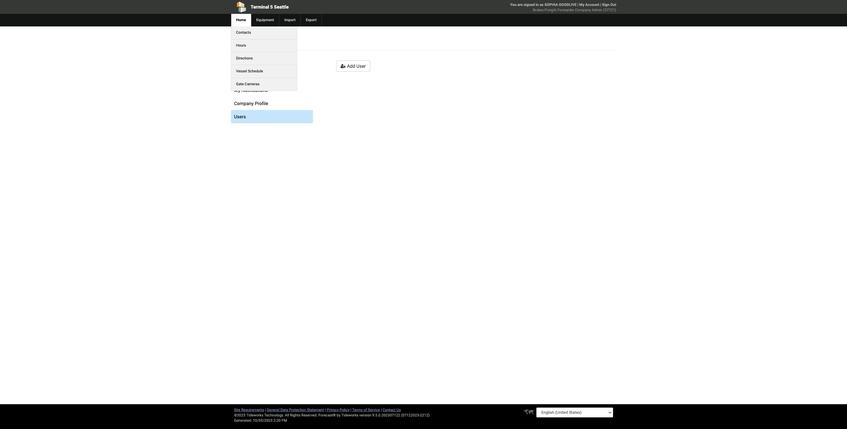 Task type: describe. For each thing, give the bounding box(es) containing it.
requirements
[[241, 409, 264, 413]]

equipment link
[[251, 14, 279, 26]]

directions
[[236, 56, 253, 61]]

company inside you are signed in as sophia goodlive | my account | sign out broker/freight forwarder company admin (57721)
[[576, 8, 591, 12]]

| left general
[[265, 409, 266, 413]]

my notifications
[[234, 88, 268, 93]]

10/05/2023
[[253, 419, 273, 424]]

goodlive
[[559, 3, 577, 7]]

statement
[[307, 409, 324, 413]]

site
[[234, 409, 241, 413]]

are
[[518, 3, 523, 7]]

forecast®
[[319, 414, 336, 418]]

sign out link
[[602, 3, 617, 7]]

general
[[267, 409, 280, 413]]

all
[[285, 414, 289, 418]]

my for my notifications
[[234, 88, 241, 93]]

sign
[[602, 3, 610, 7]]

0 horizontal spatial account
[[247, 33, 284, 44]]

out
[[611, 3, 617, 7]]

contacts
[[236, 30, 251, 35]]

contact us link
[[383, 409, 401, 413]]

equipment
[[256, 18, 274, 22]]

terminal
[[251, 4, 269, 10]]

contacts link
[[231, 26, 256, 39]]

privacy
[[327, 409, 339, 413]]

my for my profile
[[234, 61, 241, 67]]

profile for company profile
[[255, 101, 268, 106]]

hours link
[[231, 39, 251, 52]]

user
[[357, 64, 366, 69]]

general data protection statement link
[[267, 409, 324, 413]]

company profile
[[234, 101, 268, 106]]

hours
[[236, 43, 246, 48]]

service
[[368, 409, 380, 413]]

admin
[[592, 8, 603, 12]]

site requirements link
[[234, 409, 264, 413]]

version
[[360, 414, 372, 418]]

privacy policy link
[[327, 409, 350, 413]]

import
[[285, 18, 296, 22]]

gate
[[236, 82, 244, 86]]

site requirements | general data protection statement | privacy policy | terms of service | contact us ©2023 tideworks technology. all rights reserved. forecast® by tideworks version 9.5.0.202307122 (07122023-2212) generated: 10/05/2023 2:20 pm
[[234, 409, 430, 424]]

policy
[[340, 409, 350, 413]]

account inside you are signed in as sophia goodlive | my account | sign out broker/freight forwarder company admin (57721)
[[586, 3, 600, 7]]

contact
[[383, 409, 396, 413]]

my inside you are signed in as sophia goodlive | my account | sign out broker/freight forwarder company admin (57721)
[[580, 3, 585, 7]]

seattle
[[274, 4, 289, 10]]

as
[[540, 3, 544, 7]]

user plus image
[[341, 64, 346, 69]]

protection
[[289, 409, 306, 413]]

profile for my profile
[[242, 61, 255, 67]]

you
[[511, 3, 517, 7]]

gate cameras link
[[231, 78, 265, 91]]

notifications
[[242, 88, 268, 93]]

add
[[347, 64, 356, 69]]

| up 9.5.0.202307122
[[381, 409, 382, 413]]

| up forecast®
[[325, 409, 326, 413]]

import link
[[279, 14, 301, 26]]

terms
[[352, 409, 363, 413]]

in
[[536, 3, 539, 7]]

pm
[[282, 419, 287, 424]]



Task type: vqa. For each thing, say whether or not it's contained in the screenshot.
The Version
yes



Task type: locate. For each thing, give the bounding box(es) containing it.
my account link
[[580, 3, 600, 7]]

users
[[234, 114, 246, 120]]

my
[[580, 3, 585, 7], [231, 33, 244, 44], [234, 61, 241, 67], [234, 88, 241, 93]]

export link
[[301, 14, 322, 26]]

add user
[[346, 64, 366, 69]]

us
[[397, 409, 401, 413]]

0 vertical spatial profile
[[242, 61, 255, 67]]

terminal 5 seattle
[[251, 4, 289, 10]]

schedule
[[248, 69, 263, 74]]

my for my account
[[231, 33, 244, 44]]

add user button
[[337, 61, 370, 72]]

forwarder
[[558, 8, 575, 12]]

account up the admin
[[586, 3, 600, 7]]

account down equipment link
[[247, 33, 284, 44]]

company
[[576, 8, 591, 12], [234, 101, 254, 106]]

(07122023-
[[401, 414, 420, 418]]

preferences
[[234, 75, 259, 80]]

1 horizontal spatial profile
[[255, 101, 268, 106]]

my down gate
[[234, 88, 241, 93]]

my profile
[[234, 61, 255, 67]]

my up vessel on the left top of the page
[[234, 61, 241, 67]]

company up users
[[234, 101, 254, 106]]

export
[[306, 18, 317, 22]]

terminal 5 seattle link
[[231, 0, 386, 14]]

profile
[[242, 61, 255, 67], [255, 101, 268, 106]]

| left the sign at the right top
[[601, 3, 602, 7]]

0 horizontal spatial profile
[[242, 61, 255, 67]]

home link
[[231, 14, 251, 26]]

data
[[281, 409, 288, 413]]

tideworks
[[342, 414, 359, 418]]

|
[[578, 3, 579, 7], [601, 3, 602, 7], [265, 409, 266, 413], [325, 409, 326, 413], [351, 409, 352, 413], [381, 409, 382, 413]]

1 horizontal spatial account
[[586, 3, 600, 7]]

signed
[[524, 3, 535, 7]]

reserved.
[[302, 414, 318, 418]]

5
[[270, 4, 273, 10]]

0 vertical spatial company
[[576, 8, 591, 12]]

terms of service link
[[352, 409, 380, 413]]

0 vertical spatial account
[[586, 3, 600, 7]]

vessel schedule
[[236, 69, 263, 74]]

©2023 tideworks
[[234, 414, 264, 418]]

9.5.0.202307122
[[373, 414, 400, 418]]

directions link
[[231, 52, 258, 65]]

vessel schedule link
[[231, 65, 268, 78]]

2212)
[[420, 414, 430, 418]]

home
[[236, 18, 246, 22]]

generated:
[[234, 419, 252, 424]]

(57721)
[[604, 8, 617, 12]]

cameras
[[245, 82, 260, 86]]

1 horizontal spatial company
[[576, 8, 591, 12]]

vessel
[[236, 69, 247, 74]]

1 vertical spatial profile
[[255, 101, 268, 106]]

profile down notifications
[[255, 101, 268, 106]]

technology.
[[264, 414, 284, 418]]

broker/freight
[[533, 8, 557, 12]]

2:20
[[274, 419, 281, 424]]

profile down directions at left top
[[242, 61, 255, 67]]

sophia
[[545, 3, 558, 7]]

| up tideworks
[[351, 409, 352, 413]]

gate cameras
[[236, 82, 260, 86]]

0 horizontal spatial company
[[234, 101, 254, 106]]

account
[[586, 3, 600, 7], [247, 33, 284, 44]]

| right goodlive
[[578, 3, 579, 7]]

my down home link
[[231, 33, 244, 44]]

my right goodlive
[[580, 3, 585, 7]]

company down the my account link
[[576, 8, 591, 12]]

you are signed in as sophia goodlive | my account | sign out broker/freight forwarder company admin (57721)
[[511, 3, 617, 12]]

my account
[[231, 33, 284, 44]]

of
[[364, 409, 367, 413]]

rights
[[290, 414, 301, 418]]

1 vertical spatial account
[[247, 33, 284, 44]]

1 vertical spatial company
[[234, 101, 254, 106]]

by
[[337, 414, 341, 418]]



